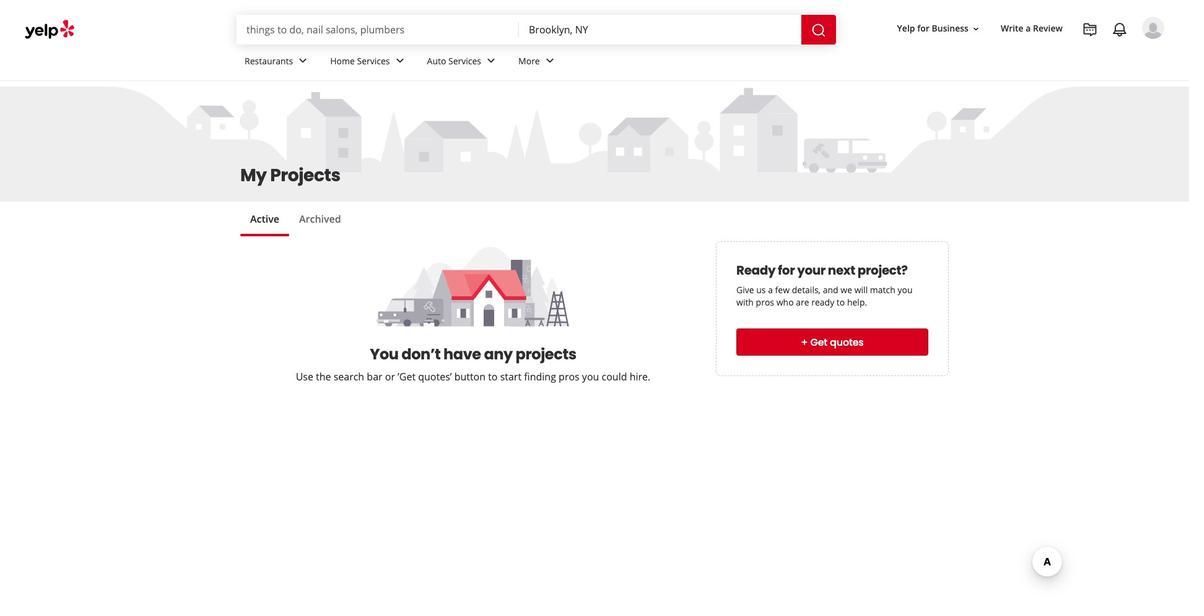 Task type: vqa. For each thing, say whether or not it's contained in the screenshot.
Write
yes



Task type: describe. For each thing, give the bounding box(es) containing it.
for for yelp
[[918, 23, 930, 34]]

pros for give us a few details, and we will match you with pros who are ready to help.
[[756, 297, 774, 308]]

auto
[[427, 55, 446, 67]]

ready
[[812, 297, 835, 308]]

24 chevron down v2 image for auto services
[[484, 54, 499, 68]]

home services
[[330, 55, 390, 67]]

+
[[801, 335, 808, 350]]

active
[[250, 212, 279, 226]]

my projects
[[240, 164, 340, 188]]

more link
[[509, 45, 567, 81]]

help.
[[847, 297, 867, 308]]

things to do, nail salons, plumbers text field
[[237, 15, 519, 45]]

bar
[[367, 370, 383, 384]]

user actions element
[[887, 15, 1182, 92]]

are
[[796, 297, 809, 308]]

the
[[316, 370, 331, 384]]

and
[[823, 284, 839, 296]]

to inside you don't have any projects use the search bar or 'get quotes' button to start finding pros you could hire.
[[488, 370, 498, 384]]

next
[[828, 262, 855, 279]]

write
[[1001, 23, 1024, 34]]

project?
[[858, 262, 908, 279]]

who
[[777, 297, 794, 308]]

restaurants link
[[235, 45, 320, 81]]

24 chevron down v2 image for more
[[542, 54, 557, 68]]

for for ready
[[778, 262, 795, 279]]

finding
[[524, 370, 556, 384]]

projects
[[270, 164, 340, 188]]

get
[[811, 335, 828, 350]]

start
[[500, 370, 522, 384]]

quotes'
[[418, 370, 452, 384]]

'get
[[398, 370, 416, 384]]

will
[[855, 284, 868, 296]]

search
[[334, 370, 364, 384]]

services for auto services
[[449, 55, 481, 67]]

write a review
[[1001, 23, 1063, 34]]

yelp for business button
[[892, 18, 986, 40]]

hire.
[[630, 370, 651, 384]]

+ get quotes button
[[737, 329, 929, 356]]

give
[[737, 284, 754, 296]]

write a review link
[[996, 18, 1068, 40]]

don't
[[402, 344, 441, 365]]

+ get quotes
[[801, 335, 864, 350]]

business
[[932, 23, 969, 34]]

business categories element
[[235, 45, 1165, 81]]

home services link
[[320, 45, 417, 81]]

notifications image
[[1113, 22, 1127, 37]]

match
[[870, 284, 896, 296]]

none field 'things to do, nail salons, plumbers'
[[237, 15, 519, 45]]

home
[[330, 55, 355, 67]]

with
[[737, 297, 754, 308]]

any
[[484, 344, 513, 365]]

us
[[757, 284, 766, 296]]

your
[[797, 262, 826, 279]]



Task type: locate. For each thing, give the bounding box(es) containing it.
have
[[444, 344, 481, 365]]

24 chevron down v2 image right more
[[542, 54, 557, 68]]

24 chevron down v2 image right 'restaurants' at the left
[[296, 54, 310, 68]]

1 horizontal spatial 24 chevron down v2 image
[[542, 54, 557, 68]]

2 24 chevron down v2 image from the left
[[484, 54, 499, 68]]

services inside home services link
[[357, 55, 390, 67]]

you inside ready for your next project? give us a few details, and we will match you with pros who are ready to help.
[[898, 284, 913, 296]]

0 vertical spatial a
[[1026, 23, 1031, 34]]

24 chevron down v2 image right the auto services
[[484, 54, 499, 68]]

1 none field from the left
[[237, 15, 519, 45]]

2 24 chevron down v2 image from the left
[[542, 54, 557, 68]]

1 horizontal spatial a
[[1026, 23, 1031, 34]]

more
[[519, 55, 540, 67]]

for inside button
[[918, 23, 930, 34]]

24 chevron down v2 image for home services
[[392, 54, 407, 68]]

1 horizontal spatial 24 chevron down v2 image
[[484, 54, 499, 68]]

quotes
[[830, 335, 864, 350]]

1 horizontal spatial to
[[837, 297, 845, 308]]

could
[[602, 370, 627, 384]]

auto services link
[[417, 45, 509, 81]]

1 horizontal spatial you
[[898, 284, 913, 296]]

services for home services
[[357, 55, 390, 67]]

24 chevron down v2 image left auto
[[392, 54, 407, 68]]

None field
[[237, 15, 519, 45], [519, 15, 802, 45]]

few
[[775, 284, 790, 296]]

0 vertical spatial pros
[[756, 297, 774, 308]]

0 vertical spatial for
[[918, 23, 930, 34]]

24 chevron down v2 image inside auto services link
[[484, 54, 499, 68]]

use
[[296, 370, 313, 384]]

pros for you don't have any projects
[[559, 370, 580, 384]]

we
[[841, 284, 852, 296]]

a
[[1026, 23, 1031, 34], [768, 284, 773, 296]]

a inside ready for your next project? give us a few details, and we will match you with pros who are ready to help.
[[768, 284, 773, 296]]

a right write
[[1026, 23, 1031, 34]]

you
[[370, 344, 399, 365]]

1 vertical spatial you
[[582, 370, 599, 384]]

0 horizontal spatial 24 chevron down v2 image
[[296, 54, 310, 68]]

services right auto
[[449, 55, 481, 67]]

services
[[357, 55, 390, 67], [449, 55, 481, 67]]

1 horizontal spatial services
[[449, 55, 481, 67]]

0 horizontal spatial to
[[488, 370, 498, 384]]

1 horizontal spatial pros
[[756, 297, 774, 308]]

my
[[240, 164, 267, 188]]

24 chevron down v2 image
[[296, 54, 310, 68], [484, 54, 499, 68]]

24 chevron down v2 image inside restaurants "link"
[[296, 54, 310, 68]]

you don't have any projects use the search bar or 'get quotes' button to start finding pros you could hire.
[[296, 344, 651, 384]]

a right us
[[768, 284, 773, 296]]

pros inside you don't have any projects use the search bar or 'get quotes' button to start finding pros you could hire.
[[559, 370, 580, 384]]

1 24 chevron down v2 image from the left
[[392, 54, 407, 68]]

restaurants
[[245, 55, 293, 67]]

yelp
[[897, 23, 915, 34]]

ready for your next project? give us a few details, and we will match you with pros who are ready to help.
[[737, 262, 913, 308]]

none field address, neighborhood, city, state or zip
[[519, 15, 802, 45]]

to down we
[[837, 297, 845, 308]]

0 vertical spatial you
[[898, 284, 913, 296]]

None search field
[[237, 15, 836, 45]]

pros inside ready for your next project? give us a few details, and we will match you with pros who are ready to help.
[[756, 297, 774, 308]]

tab list
[[240, 212, 351, 237]]

review
[[1033, 23, 1063, 34]]

pros
[[756, 297, 774, 308], [559, 370, 580, 384]]

1 horizontal spatial for
[[918, 23, 930, 34]]

1 vertical spatial to
[[488, 370, 498, 384]]

yelp for business
[[897, 23, 969, 34]]

1 vertical spatial a
[[768, 284, 773, 296]]

projects image
[[1083, 22, 1098, 37]]

address, neighborhood, city, state or zip text field
[[519, 15, 802, 45]]

2 none field from the left
[[519, 15, 802, 45]]

0 horizontal spatial pros
[[559, 370, 580, 384]]

1 vertical spatial for
[[778, 262, 795, 279]]

1 vertical spatial pros
[[559, 370, 580, 384]]

details,
[[792, 284, 821, 296]]

you right match
[[898, 284, 913, 296]]

0 horizontal spatial 24 chevron down v2 image
[[392, 54, 407, 68]]

archived
[[299, 212, 341, 226]]

button
[[454, 370, 486, 384]]

projects
[[516, 344, 577, 365]]

pros right finding
[[559, 370, 580, 384]]

you left could
[[582, 370, 599, 384]]

for up 'few'
[[778, 262, 795, 279]]

0 horizontal spatial you
[[582, 370, 599, 384]]

for
[[918, 23, 930, 34], [778, 262, 795, 279]]

services right home
[[357, 55, 390, 67]]

services inside auto services link
[[449, 55, 481, 67]]

24 chevron down v2 image for restaurants
[[296, 54, 310, 68]]

1 24 chevron down v2 image from the left
[[296, 54, 310, 68]]

to inside ready for your next project? give us a few details, and we will match you with pros who are ready to help.
[[837, 297, 845, 308]]

ready
[[737, 262, 776, 279]]

0 vertical spatial to
[[837, 297, 845, 308]]

for inside ready for your next project? give us a few details, and we will match you with pros who are ready to help.
[[778, 262, 795, 279]]

2 services from the left
[[449, 55, 481, 67]]

auto services
[[427, 55, 481, 67]]

16 chevron down v2 image
[[971, 24, 981, 34]]

1 services from the left
[[357, 55, 390, 67]]

you
[[898, 284, 913, 296], [582, 370, 599, 384]]

24 chevron down v2 image inside home services link
[[392, 54, 407, 68]]

to
[[837, 297, 845, 308], [488, 370, 498, 384]]

search image
[[811, 23, 826, 38]]

tab list containing active
[[240, 212, 351, 237]]

0 horizontal spatial for
[[778, 262, 795, 279]]

pros down us
[[756, 297, 774, 308]]

0 horizontal spatial a
[[768, 284, 773, 296]]

0 horizontal spatial services
[[357, 55, 390, 67]]

you inside you don't have any projects use the search bar or 'get quotes' button to start finding pros you could hire.
[[582, 370, 599, 384]]

to left start
[[488, 370, 498, 384]]

jeremy m. image
[[1142, 17, 1165, 39]]

24 chevron down v2 image inside more "link"
[[542, 54, 557, 68]]

or
[[385, 370, 395, 384]]

active tab panel
[[240, 237, 949, 242]]

24 chevron down v2 image
[[392, 54, 407, 68], [542, 54, 557, 68]]

for right yelp
[[918, 23, 930, 34]]



